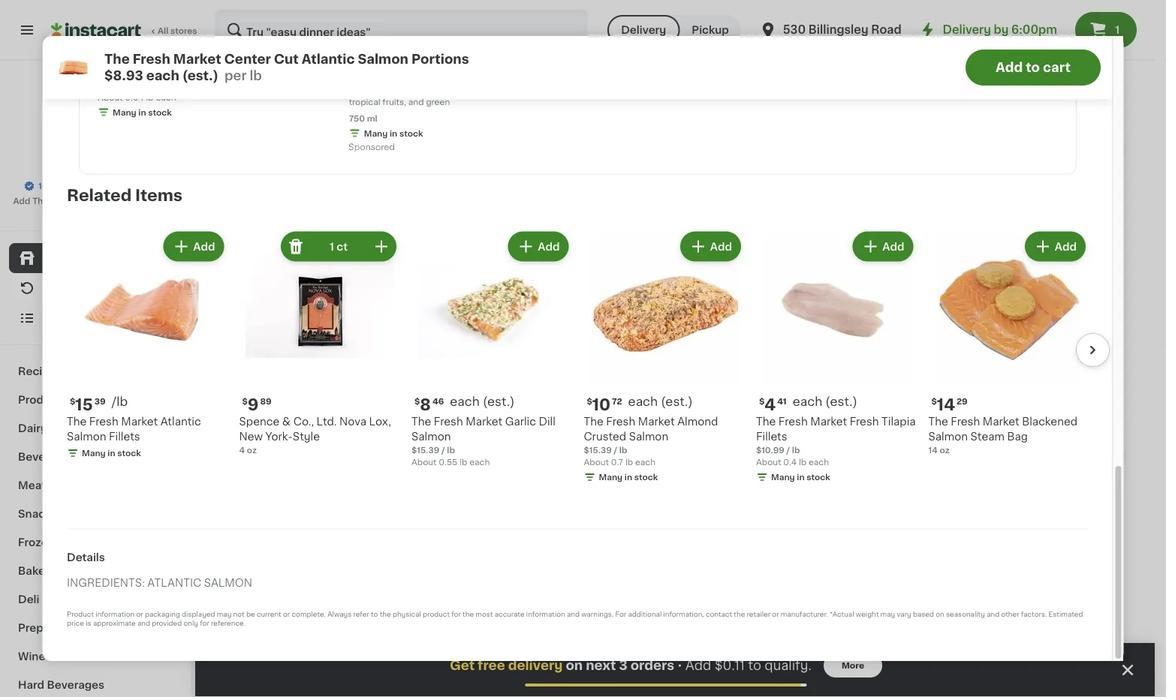 Task type: describe. For each thing, give the bounding box(es) containing it.
$ 8 46
[[414, 397, 444, 413]]

ml
[[367, 114, 377, 122]]

the fresh market roasted natural chicken button
[[486, 437, 604, 638]]

fresh for the fresh market
[[72, 149, 102, 160]]

the fresh market fresh tilapia fillets $10.99 / lb about 0.4 lb each
[[756, 417, 916, 467]]

oz inside "organic blackberries 6 oz"
[[494, 293, 503, 301]]

carolina
[[616, 308, 660, 319]]

750 ml
[[349, 114, 377, 122]]

each (est.) for 8
[[450, 396, 514, 408]]

many in stock down current
[[240, 655, 300, 663]]

fresh for the fresh market atlantic salmon fillets
[[89, 417, 118, 427]]

center inside 8 the fresh market center cut atlantic salmon portions $16.49 / lb
[[225, 598, 262, 608]]

add button for the fresh market almond crusted salmon
[[682, 233, 740, 260]]

all for fresh fruit
[[981, 88, 993, 98]]

many in stock down dairy & eggs "link"
[[82, 450, 141, 458]]

lists
[[42, 313, 68, 324]]

the fresh market center cut atlantic salmon portions $8.93 each (est.) per lb
[[104, 53, 469, 82]]

the fresh market
[[49, 149, 143, 160]]

about inside the fresh market center cut atlantic salmon portions $16.49 / lb about 0.54 lb each
[[97, 93, 122, 101]]

spence
[[239, 417, 279, 427]]

$0.89/oz
[[746, 612, 784, 621]]

market for the fresh market roasted natural chicken
[[540, 583, 577, 593]]

/ inside organic bananas $0.99 / lb about 0.4 lb each
[[382, 293, 386, 301]]

ingredients:
[[66, 578, 144, 589]]

fresh down per at the top
[[225, 85, 272, 101]]

market for the fresh market atlantic salmon fillets
[[121, 417, 157, 427]]

wine inside whitehaven new zealand sauvignon blanc white wine
[[349, 66, 375, 77]]

each inside the fresh market center cut atlantic salmon portions $8.93 each (est.) per lb
[[146, 69, 179, 82]]

the inside add the ultimate loyalty experience to save
[[32, 197, 48, 205]]

chuck
[[430, 607, 464, 618]]

additional
[[628, 612, 662, 619]]

on inside product information or packaging displayed may not be current or complete. always refer to the physical product for the most accurate information and warnings. for additional information, contact the retailer or manufacturer. *actual weight may vary based on seasonality and other factors. estimated price is approximate and provided only for reference.
[[936, 612, 944, 619]]

white
[[439, 51, 470, 62]]

fillets for the fresh market atlantic salmon fillets
[[109, 432, 140, 442]]

the inside 8 the fresh market center cut atlantic salmon portions $16.49 / lb
[[225, 583, 245, 593]]

$16.49 inside 'element'
[[659, 263, 694, 274]]

item carousel region containing 15
[[45, 223, 1110, 493]]

to inside product information or packaging displayed may not be current or complete. always refer to the physical product for the most accurate information and warnings. for additional information, contact the retailer or manufacturer. *actual weight may vary based on seasonality and other factors. estimated price is approximate and provided only for reference.
[[371, 612, 378, 619]]

49 inside 5 49
[[506, 259, 518, 267]]

organic inside "organic blackberries 6 oz"
[[486, 278, 528, 289]]

add inside add the ultimate loyalty experience to save
[[13, 197, 30, 205]]

many in stock down 'container'
[[892, 308, 951, 316]]

details
[[66, 553, 105, 563]]

each inside the fresh market fresh tilapia fillets $10.99 / lb about 0.4 lb each
[[809, 459, 829, 467]]

15
[[75, 397, 93, 413]]

market for the fresh market fresh tilapia fillets $10.99 / lb about 0.4 lb each
[[810, 417, 847, 427]]

each right the 46
[[450, 396, 479, 408]]

north
[[661, 293, 691, 304]]

1 may from the left
[[217, 612, 231, 619]]

add button for the fresh market fresh tilapia fillets
[[854, 233, 912, 260]]

$ for 0
[[359, 259, 364, 267]]

to inside 'button'
[[1026, 61, 1040, 74]]

lb inside the 8 organic strawberries 1 lb container many in stock
[[752, 293, 760, 301]]

about for garlic
[[411, 459, 436, 467]]

$ 15 39
[[69, 397, 105, 413]]

item carousel region containing fresh fruit
[[225, 78, 1125, 371]]

many in stock down carolina
[[631, 338, 690, 346]]

road
[[872, 24, 902, 35]]

market inside 8 the fresh market center cut atlantic salmon portions $16.49 / lb
[[280, 583, 316, 593]]

$0.89/oz button
[[746, 437, 865, 623]]

blackberries
[[531, 278, 596, 289]]

salmon inside 8 the fresh market center cut atlantic salmon portions $16.49 / lb
[[225, 613, 265, 623]]

butter
[[655, 598, 688, 608]]

cut for lb
[[274, 53, 298, 66]]

each (est.) for 4
[[793, 396, 857, 408]]

dairy & eggs link
[[9, 415, 183, 443]]

delivery by 6:00pm link
[[919, 21, 1058, 39]]

hard beverages link
[[9, 672, 183, 698]]

each inside organic bananas $0.99 / lb about 0.4 lb each
[[408, 305, 429, 313]]

shop link
[[9, 243, 183, 273]]

$ for 4
[[759, 398, 765, 406]]

/ inside 8 the fresh market center cut atlantic salmon portions $16.49 / lb
[[255, 627, 259, 636]]

about for fresh
[[756, 459, 781, 467]]

many in stock down "organic blackberries 6 oz"
[[501, 308, 560, 316]]

meat & seafood link
[[9, 472, 183, 500]]

atlantic inside the fresh market center cut atlantic salmon portions $8.93 each (est.) per lb
[[301, 53, 355, 66]]

whitehaven new zealand sauvignon blanc white wine
[[349, 36, 482, 77]]

0 vertical spatial beverages
[[18, 452, 76, 463]]

cut inside 8 the fresh market center cut atlantic salmon portions $16.49 / lb
[[264, 598, 284, 608]]

pear,
[[467, 86, 487, 94]]

increment quantity of spence & co., ltd. nova lox, new york-style image
[[372, 238, 390, 256]]

add button for the fresh market atlantic salmon fillets
[[164, 233, 222, 260]]

ltd.
[[316, 417, 337, 427]]

the for the fresh market french butter croissants
[[616, 583, 636, 593]]

market for the fresh market
[[105, 149, 143, 160]]

information,
[[663, 612, 704, 619]]

all stores link
[[51, 9, 198, 51]]

1 inside 1 button
[[1116, 25, 1120, 35]]

frozen link
[[9, 529, 183, 557]]

stock inside the 8 organic strawberries 1 lb container many in stock
[[797, 308, 821, 316]]

38
[[877, 612, 888, 621]]

many in stock down 0.7
[[599, 474, 658, 482]]

$9.89
[[1044, 263, 1075, 274]]

portions for the fresh market center cut atlantic salmon portions $16.49 / lb about 0.54 lb each
[[97, 66, 142, 77]]

organic inside organic bananas $0.99 / lb about 0.4 lb each
[[356, 278, 398, 289]]

/ inside the fresh market fresh tilapia fillets $10.99 / lb about 0.4 lb each
[[786, 447, 790, 455]]

delivery by 6:00pm
[[943, 24, 1058, 35]]

seaweed
[[661, 51, 709, 62]]

natural
[[533, 598, 571, 608]]

fresh down $4.41 each (estimated) element
[[850, 417, 879, 427]]

add the ultimate loyalty experience to save
[[13, 197, 171, 217]]

100% satisfaction guarantee
[[38, 182, 159, 190]]

$ 10 72
[[587, 397, 622, 413]]

oz inside the fresh market blackened salmon steam bag 14 oz
[[940, 447, 950, 455]]

sponsored badge image for product group containing $16.49
[[616, 352, 662, 361]]

fruits,
[[382, 98, 406, 106]]

many in stock down hass avocado
[[240, 308, 300, 316]]

in inside the 8 organic strawberries 1 lb container many in stock
[[787, 308, 795, 316]]

$13.19 original price: $16.49 element
[[616, 256, 734, 276]]

salmon inside the 'the fresh market garlic dill salmon $15.39 / lb about 0.55 lb each'
[[411, 432, 451, 442]]

8 the fresh market center cut atlantic salmon portions $16.49 / lb
[[225, 563, 327, 636]]

center for lb
[[224, 53, 271, 66]]

100%
[[38, 182, 61, 190]]

$15.39 per pound element
[[66, 395, 227, 415]]

530 billingsley road
[[783, 24, 902, 35]]

(est.) for 8
[[483, 396, 514, 408]]

the left physical
[[379, 612, 391, 619]]

stores
[[170, 27, 197, 35]]

satisfaction
[[63, 182, 114, 190]]

salmon
[[204, 578, 252, 589]]

add button for the fresh market garlic dill salmon
[[509, 233, 567, 260]]

manufacturer.
[[781, 612, 828, 619]]

add inside add to cart 'button'
[[996, 61, 1023, 74]]

89 inside $ 9 89
[[260, 398, 271, 406]]

delivery for delivery by 6:00pm
[[943, 24, 991, 35]]

fresh for the fresh market garlic dill salmon $15.39 / lb about 0.55 lb each
[[434, 417, 463, 427]]

treatment tracker modal dialog
[[195, 644, 1155, 698]]

and inside notes of citrus, lemongrass, pear, tropical fruits, and green
[[408, 98, 424, 106]]

the for the fresh market roasted natural chicken
[[486, 583, 506, 593]]

the for the fresh market blackened salmon steam bag 14 oz
[[928, 417, 948, 427]]

displayed
[[181, 612, 215, 619]]

get
[[450, 660, 475, 673]]

and down packaging
[[137, 621, 150, 628]]

atlantic inside atlantic sea farms fermented seaweed salad
[[600, 36, 641, 47]]

oz inside united exports blueberries, fresh, jumbo 9.8 oz container
[[1023, 323, 1033, 331]]

prepared
[[18, 623, 68, 634]]

0.55
[[439, 459, 457, 467]]

fresh for the fresh market fresh tilapia fillets $10.99 / lb about 0.4 lb each
[[778, 417, 808, 427]]

1 5 from the left
[[494, 258, 505, 274]]

to inside treatment tracker modal dialog
[[748, 660, 762, 673]]

fresh for the fresh market almond crusted salmon $15.39 / lb about 0.7 lb each
[[606, 417, 635, 427]]

eggs
[[61, 424, 88, 434]]

salad
[[712, 51, 741, 62]]

service type group
[[608, 15, 741, 45]]

atlantic inside the fresh market center cut atlantic salmon portions $16.49 / lb about 0.54 lb each
[[119, 51, 160, 62]]

chicken for the fresh market roasted natural chicken
[[486, 613, 529, 623]]

nova
[[339, 417, 366, 427]]

estimated
[[1049, 612, 1083, 619]]

chicken for the fresh market boneless skinless chicken breasts
[[1007, 622, 1050, 633]]

guarantee
[[116, 182, 159, 190]]

lox,
[[369, 417, 391, 427]]

market for the fresh market boneless skinless chicken breasts
[[1061, 592, 1098, 603]]

exports
[[1045, 278, 1086, 289]]

$ for 5
[[880, 259, 885, 267]]

fermented
[[600, 51, 658, 62]]

8 for the fresh market center cut atlantic salmon portions
[[234, 563, 245, 579]]

fresh for the fresh market fresh ground chuck
[[378, 592, 407, 603]]

69
[[1027, 259, 1038, 267]]

1 inside product group
[[329, 242, 334, 252]]

$ for 8
[[414, 398, 420, 406]]

4 inside spence & co., ltd. nova lox, new york-style 4 oz
[[239, 447, 245, 455]]

view pricing policy link
[[51, 165, 141, 177]]

add inside treatment tracker modal dialog
[[686, 660, 712, 673]]

view for best sellers
[[952, 392, 978, 403]]

seal
[[616, 278, 639, 289]]

add button for $0.89/oz
[[802, 441, 860, 468]]

item carousel region containing best sellers
[[225, 383, 1125, 683]]

0.4 inside organic bananas $0.99 / lb about 0.4 lb each
[[383, 305, 396, 313]]

100% satisfaction guarantee button
[[23, 177, 168, 192]]

atlantic sea farms fermented seaweed salad
[[600, 36, 741, 62]]

many inside the 8 organic strawberries 1 lb container many in stock
[[761, 308, 785, 316]]

dill
[[539, 417, 555, 427]]

market for the fresh market blackened salmon steam bag 14 oz
[[983, 417, 1019, 427]]

each inside the fresh market center cut atlantic salmon portions $16.49 / lb about 0.54 lb each
[[155, 93, 176, 101]]

citrus,
[[386, 86, 412, 94]]

1 button
[[1076, 12, 1137, 48]]

hard
[[18, 681, 44, 691]]

frozen
[[18, 538, 55, 548]]

salmon inside the fresh market blackened salmon steam bag 14 oz
[[928, 432, 968, 442]]

the for the fresh market boneless skinless chicken breasts
[[1007, 592, 1027, 603]]

lb inside the fresh market center cut atlantic salmon portions $8.93 each (est.) per lb
[[249, 69, 262, 82]]

dairy
[[18, 424, 47, 434]]

fresh right the always
[[356, 607, 385, 618]]

$10.72 each (estimated) element
[[584, 395, 744, 415]]

atlantic inside 8 the fresh market center cut atlantic salmon portions $16.49 / lb
[[286, 598, 327, 608]]

product group containing 14
[[928, 229, 1089, 457]]

zealand
[[440, 36, 482, 47]]

many in stock down united exports blueberries, fresh, jumbo 9.8 oz container
[[1022, 338, 1081, 346]]

each right 72
[[628, 396, 658, 408]]

2 may from the left
[[880, 612, 895, 619]]

many in stock down 0.54
[[112, 108, 172, 116]]

2 information from the left
[[526, 612, 565, 619]]

qualify.
[[765, 660, 812, 673]]

blackened
[[1022, 417, 1078, 427]]

by
[[994, 24, 1009, 35]]

0 vertical spatial for
[[451, 612, 461, 619]]

each inside the 'the fresh market garlic dill salmon $15.39 / lb about 0.55 lb each'
[[469, 459, 490, 467]]

3
[[619, 660, 628, 673]]

29
[[957, 398, 968, 406]]

2 5 from the left
[[885, 258, 896, 274]]

7
[[1016, 258, 1025, 274]]

and left other
[[987, 612, 1000, 619]]

and left warnings.
[[567, 612, 580, 619]]

ingredients: atlantic salmon
[[66, 578, 252, 589]]

fresh for the fresh market boneless skinless chicken breasts
[[1029, 592, 1059, 603]]

foods
[[70, 623, 104, 634]]

the for the fresh market center cut atlantic salmon portions $8.93 each (est.) per lb
[[104, 53, 129, 66]]

the fresh market blackened salmon steam bag 14 oz
[[928, 417, 1078, 455]]

recipes
[[18, 367, 62, 377]]

provided
[[152, 621, 182, 628]]

product group containing 7
[[1007, 132, 1125, 351]]

add button for the fresh market boneless skinless chicken breasts
[[1063, 441, 1121, 468]]

delivery for delivery
[[621, 25, 667, 35]]

organic inside seal the seasons organic north carolina blueberries 32 oz
[[616, 293, 658, 304]]

market for the fresh market center cut atlantic salmon portions $16.49 / lb about 0.54 lb each
[[152, 36, 188, 47]]

the fresh market center cut atlantic salmon portions $16.49 / lb about 0.54 lb each
[[97, 36, 227, 101]]

bakery link
[[9, 557, 183, 586]]

container inside united exports blueberries, fresh, jumbo 9.8 oz container
[[1035, 323, 1075, 331]]

view for fresh fruit
[[952, 88, 978, 98]]

portions inside 8 the fresh market center cut atlantic salmon portions $16.49 / lb
[[267, 613, 312, 623]]

49 inside $ 5 49
[[897, 259, 909, 267]]



Task type: locate. For each thing, give the bounding box(es) containing it.
1 horizontal spatial on
[[936, 612, 944, 619]]

(est.) for 0
[[427, 257, 459, 269]]

market up natural
[[540, 583, 577, 593]]

product group containing 10
[[584, 229, 744, 487]]

0 vertical spatial portions
[[411, 53, 469, 66]]

0 horizontal spatial information
[[95, 612, 134, 619]]

the left most
[[462, 612, 474, 619]]

market for the fresh market center cut atlantic salmon portions $8.93 each (est.) per lb
[[173, 53, 221, 66]]

0 vertical spatial 8
[[755, 258, 766, 274]]

1 horizontal spatial container
[[1035, 323, 1075, 331]]

fillets up the beverages link
[[109, 432, 140, 442]]

snacks
[[18, 509, 57, 520]]

0 horizontal spatial 8
[[234, 563, 245, 579]]

1 vertical spatial wine
[[18, 652, 45, 663]]

atlantic up fermented
[[600, 36, 641, 47]]

each right 0.55 at the bottom of the page
[[469, 459, 490, 467]]

0 horizontal spatial may
[[217, 612, 231, 619]]

fillets inside the fresh market fresh tilapia fillets $10.99 / lb about 0.4 lb each
[[756, 432, 787, 442]]

about left 0.55 at the bottom of the page
[[411, 459, 436, 467]]

main content containing fresh fruit
[[195, 60, 1155, 698]]

each (est.) inside $10.72 each (estimated) element
[[628, 396, 693, 408]]

each right 0.54
[[155, 93, 176, 101]]

each (est.) for 10
[[628, 396, 693, 408]]

39 for 0
[[377, 259, 388, 267]]

product group containing 4
[[756, 229, 916, 487]]

center inside the fresh market center cut atlantic salmon portions $16.49 / lb about 0.54 lb each
[[191, 36, 227, 47]]

$8.46 each (estimated) element
[[411, 395, 572, 415]]

market for the fresh market french butter croissants
[[670, 583, 707, 593]]

each right 0.7
[[635, 459, 655, 467]]

0 horizontal spatial wine
[[18, 652, 45, 663]]

1 horizontal spatial new
[[414, 36, 437, 47]]

all
[[158, 27, 168, 35]]

add button for united exports blueberries, fresh, jumbo
[[1063, 137, 1121, 164]]

the inside the fresh market fresh tilapia fillets $10.99 / lb about 0.4 lb each
[[756, 417, 776, 427]]

1 horizontal spatial delivery
[[943, 24, 991, 35]]

about for almond
[[584, 459, 609, 467]]

lb
[[249, 69, 262, 82], [133, 81, 141, 89], [146, 93, 153, 101], [388, 293, 396, 301], [752, 293, 760, 301], [882, 293, 890, 301], [398, 305, 406, 313], [447, 447, 455, 455], [619, 447, 627, 455], [792, 447, 800, 455], [459, 459, 467, 467], [625, 459, 633, 467], [799, 459, 806, 467], [261, 627, 269, 636]]

product group containing 0
[[356, 132, 474, 315]]

1 vertical spatial beverages
[[47, 681, 104, 691]]

steam
[[971, 432, 1005, 442]]

only
[[183, 621, 198, 628]]

product group containing 15
[[66, 229, 227, 463]]

14
[[937, 397, 955, 413], [928, 447, 938, 455]]

delivery inside button
[[621, 25, 667, 35]]

product information or packaging displayed may not be current or complete. always refer to the physical product for the most accurate information and warnings. for additional information, contact the retailer or manufacturer. *actual weight may vary based on seasonality and other factors. estimated price is approximate and provided only for reference.
[[66, 612, 1083, 628]]

$ inside $ 8 46
[[414, 398, 420, 406]]

1 vertical spatial center
[[224, 53, 271, 66]]

market down $10.72 each (estimated) element
[[638, 417, 675, 427]]

items
[[135, 188, 182, 204]]

experience
[[123, 197, 171, 205]]

market for the fresh market fresh ground chuck
[[410, 592, 447, 603]]

ground
[[388, 607, 427, 618]]

/ inside the fresh market almond crusted salmon $15.39 / lb about 0.7 lb each
[[614, 447, 617, 455]]

per
[[224, 69, 246, 82]]

atlantic inside the fresh market atlantic salmon fillets
[[160, 417, 201, 427]]

delivery inside "link"
[[943, 24, 991, 35]]

prepared foods link
[[9, 614, 183, 643]]

1 horizontal spatial or
[[283, 612, 290, 619]]

1 or from the left
[[136, 612, 143, 619]]

related
[[66, 188, 131, 204]]

1 horizontal spatial portions
[[267, 613, 312, 623]]

beverages link
[[9, 443, 183, 472]]

0 horizontal spatial chicken
[[486, 613, 529, 623]]

the for the fresh market center cut atlantic salmon portions $16.49 / lb about 0.54 lb each
[[97, 36, 117, 47]]

•
[[678, 660, 683, 672]]

$7.69 original price: $9.89 element
[[1007, 256, 1125, 276]]

wine up notes
[[349, 66, 375, 77]]

$ inside $ 9 89
[[242, 398, 247, 406]]

$ for 9
[[242, 398, 247, 406]]

each (est.) for 0
[[394, 257, 459, 269]]

market inside the 'the fresh market garlic dill salmon $15.39 / lb about 0.55 lb each'
[[466, 417, 502, 427]]

strawberries inside the 8 organic strawberries 1 lb container many in stock
[[791, 278, 858, 289]]

/ inside the fresh market center cut atlantic salmon portions $16.49 / lb about 0.54 lb each
[[127, 81, 131, 89]]

all stores
[[158, 27, 197, 35]]

oz inside spence & co., ltd. nova lox, new york-style 4 oz
[[247, 447, 256, 455]]

the fresh market logo image
[[63, 78, 129, 144]]

product
[[423, 612, 450, 619]]

wine up hard
[[18, 652, 45, 663]]

atlantic up notes
[[301, 53, 355, 66]]

more button
[[824, 654, 883, 678]]

1 vertical spatial 4
[[239, 447, 245, 455]]

market for the fresh market garlic dill salmon $15.39 / lb about 0.55 lb each
[[466, 417, 502, 427]]

the fresh market french butter croissants button
[[616, 437, 734, 656]]

market for the fresh market almond crusted salmon $15.39 / lb about 0.7 lb each
[[638, 417, 675, 427]]

0 horizontal spatial 0.4
[[383, 305, 396, 313]]

atlantic
[[600, 36, 641, 47], [119, 51, 160, 62], [301, 53, 355, 66], [160, 417, 201, 427], [286, 598, 327, 608]]

garlic
[[505, 417, 536, 427]]

1 vertical spatial 39
[[94, 398, 105, 406]]

fresh inside "the fresh market" link
[[72, 149, 102, 160]]

buy it again
[[42, 283, 106, 294]]

all
[[981, 88, 993, 98], [981, 392, 993, 403]]

1 vertical spatial 8
[[420, 397, 431, 413]]

fresh up pricing
[[72, 149, 102, 160]]

& for snacks
[[60, 509, 69, 520]]

1 vertical spatial 14
[[928, 447, 938, 455]]

fresh for the fresh market french butter croissants
[[639, 583, 668, 593]]

information
[[95, 612, 134, 619], [526, 612, 565, 619]]

14 left 29
[[937, 397, 955, 413]]

14 inside the fresh market blackened salmon steam bag 14 oz
[[928, 447, 938, 455]]

add button
[[1063, 137, 1121, 164], [164, 233, 222, 260], [509, 233, 567, 260], [682, 233, 740, 260], [854, 233, 912, 260], [1026, 233, 1084, 260], [411, 441, 469, 468], [542, 441, 600, 468], [802, 441, 860, 468], [1063, 441, 1121, 468]]

& left candy
[[60, 509, 69, 520]]

portions for the fresh market center cut atlantic salmon portions $8.93 each (est.) per lb
[[411, 53, 469, 66]]

add to cart
[[996, 61, 1071, 74]]

1 horizontal spatial for
[[451, 612, 461, 619]]

0 vertical spatial 0.4
[[383, 305, 396, 313]]

/ up 0.55 at the bottom of the page
[[441, 447, 445, 455]]

fresh for the fresh market center cut atlantic salmon portions $16.49 / lb about 0.54 lb each
[[120, 36, 149, 47]]

2 strawberries from the left
[[877, 278, 943, 289]]

oz down $ 14 29
[[940, 447, 950, 455]]

market down all
[[152, 36, 188, 47]]

39
[[377, 259, 388, 267], [94, 398, 105, 406]]

market inside the fresh market center cut atlantic salmon portions $8.93 each (est.) per lb
[[173, 53, 221, 66]]

the left retailer
[[734, 612, 745, 619]]

product group containing 38 oz
[[877, 437, 995, 641]]

2 vertical spatial center
[[225, 598, 262, 608]]

product group containing whitehaven new zealand sauvignon blanc white wine
[[349, 0, 497, 156]]

strawberries inside strawberries package 1 lb container
[[877, 278, 943, 289]]

89 up hass
[[242, 259, 254, 267]]

$4.41 each (estimated) element
[[756, 395, 916, 415]]

1 horizontal spatial sponsored badge image
[[616, 352, 662, 361]]

croissants
[[616, 613, 673, 623]]

fresh down produce link
[[89, 417, 118, 427]]

89 inside "main content"
[[242, 259, 254, 267]]

2 $15.39 from the left
[[584, 447, 612, 455]]

portions down zealand
[[411, 53, 469, 66]]

atlantic up $8.93
[[119, 51, 160, 62]]

each (est.) up bananas
[[394, 257, 459, 269]]

atlantic up the complete.
[[286, 598, 327, 608]]

$16.49 up 0.54
[[97, 81, 125, 89]]

(est.) inside $8.46 each (estimated) element
[[483, 396, 514, 408]]

1 fillets from the left
[[109, 432, 140, 442]]

1 vertical spatial container
[[1035, 323, 1075, 331]]

2 horizontal spatial or
[[772, 612, 779, 619]]

market up "skinless"
[[1061, 592, 1098, 603]]

& for spence
[[282, 417, 290, 427]]

1 inside strawberries package 1 lb container
[[877, 293, 880, 301]]

produce
[[18, 395, 64, 406]]

2 vertical spatial portions
[[267, 613, 312, 623]]

salmon inside the fresh market center cut atlantic salmon portions $16.49 / lb about 0.54 lb each
[[162, 51, 202, 62]]

sponsored badge image for product group containing whitehaven new zealand sauvignon blanc white wine
[[349, 143, 394, 152]]

1 horizontal spatial information
[[526, 612, 565, 619]]

(est.) for 10
[[661, 396, 693, 408]]

the for the fresh market garlic dill salmon $15.39 / lb about 0.55 lb each
[[411, 417, 431, 427]]

new inside whitehaven new zealand sauvignon blanc white wine
[[414, 36, 437, 47]]

about inside the fresh market fresh tilapia fillets $10.99 / lb about 0.4 lb each
[[756, 459, 781, 467]]

spence & co., ltd. nova lox, new york-style 4 oz
[[239, 417, 391, 455]]

market up product
[[410, 592, 447, 603]]

market inside the fresh market boneless skinless chicken breasts
[[1061, 592, 1098, 603]]

the inside the fresh market roasted natural chicken
[[486, 583, 506, 593]]

refer
[[353, 612, 369, 619]]

new inside spence & co., ltd. nova lox, new york-style 4 oz
[[239, 432, 263, 442]]

0 horizontal spatial 39
[[94, 398, 105, 406]]

each
[[146, 69, 179, 82], [155, 93, 176, 101], [394, 257, 424, 269], [408, 305, 429, 313], [450, 396, 479, 408], [628, 396, 658, 408], [793, 396, 822, 408], [469, 459, 490, 467], [635, 459, 655, 467], [809, 459, 829, 467]]

each (est.) up the 'the fresh market garlic dill salmon $15.39 / lb about 0.55 lb each'
[[450, 396, 514, 408]]

fresh
[[120, 36, 149, 47], [132, 53, 170, 66], [225, 85, 272, 101], [72, 149, 102, 160], [89, 417, 118, 427], [434, 417, 463, 427], [606, 417, 635, 427], [778, 417, 808, 427], [850, 417, 879, 427], [951, 417, 980, 427], [248, 583, 277, 593], [508, 583, 538, 593], [639, 583, 668, 593], [378, 592, 407, 603], [1029, 592, 1059, 603], [356, 607, 385, 618]]

about inside organic bananas $0.99 / lb about 0.4 lb each
[[356, 305, 381, 313]]

to left 'save'
[[77, 209, 86, 217]]

pickup
[[692, 25, 729, 35]]

oz inside button
[[890, 612, 900, 621]]

$15.39 inside the 'the fresh market garlic dill salmon $15.39 / lb about 0.55 lb each'
[[411, 447, 439, 455]]

$ for 10
[[587, 398, 592, 406]]

2 horizontal spatial 8
[[755, 258, 766, 274]]

or right retailer
[[772, 612, 779, 619]]

1 horizontal spatial wine
[[349, 66, 375, 77]]

remove spence & co., ltd. nova lox, new york-style image
[[287, 238, 305, 256]]

information down natural
[[526, 612, 565, 619]]

the for the fresh market almond crusted salmon $15.39 / lb about 0.7 lb each
[[584, 417, 603, 427]]

view all (40+)
[[952, 88, 1025, 98]]

to right refer
[[371, 612, 378, 619]]

portions inside the fresh market center cut atlantic salmon portions $8.93 each (est.) per lb
[[411, 53, 469, 66]]

bag
[[1007, 432, 1028, 442]]

market inside the fresh market roasted natural chicken
[[540, 583, 577, 593]]

1 ct
[[329, 242, 347, 252]]

0 vertical spatial center
[[191, 36, 227, 47]]

market down $8.46 each (estimated) element
[[466, 417, 502, 427]]

1 vertical spatial view
[[51, 167, 71, 175]]

$0.39 each (estimated) element
[[356, 256, 474, 276]]

many in stock down ml
[[364, 129, 423, 137]]

$ inside $ 14 29
[[931, 398, 937, 406]]

None search field
[[215, 9, 588, 51]]

the for the fresh market fresh ground chuck
[[356, 592, 375, 603]]

0 horizontal spatial fillets
[[109, 432, 140, 442]]

38 oz button
[[877, 437, 995, 641]]

or left packaging
[[136, 612, 143, 619]]

$1.89 original price: $2.59 element
[[225, 256, 344, 276]]

1 vertical spatial sponsored badge image
[[616, 352, 662, 361]]

1 vertical spatial for
[[200, 621, 209, 628]]

0 horizontal spatial on
[[566, 660, 583, 673]]

2 all from the top
[[981, 392, 993, 403]]

each (est.) inside $0.39 each (estimated) element
[[394, 257, 459, 269]]

0 vertical spatial on
[[936, 612, 944, 619]]

market up the complete.
[[280, 583, 316, 593]]

view up 100%
[[51, 167, 71, 175]]

1 vertical spatial new
[[239, 432, 263, 442]]

center for 0.54
[[191, 36, 227, 47]]

new up blanc
[[414, 36, 437, 47]]

$16.49 inside the fresh market center cut atlantic salmon portions $16.49 / lb about 0.54 lb each
[[97, 81, 125, 89]]

1 horizontal spatial 89
[[260, 398, 271, 406]]

many in stock down $10.99
[[771, 474, 830, 482]]

(est.) inside the fresh market center cut atlantic salmon portions $8.93 each (est.) per lb
[[182, 69, 218, 82]]

2 horizontal spatial $16.49
[[659, 263, 694, 274]]

fruit
[[276, 85, 315, 101]]

free
[[478, 660, 505, 673]]

& for dairy
[[50, 424, 59, 434]]

blanc
[[406, 51, 436, 62]]

each inside the fresh market almond crusted salmon $15.39 / lb about 0.7 lb each
[[635, 459, 655, 467]]

oz right 6
[[494, 293, 503, 301]]

2 vertical spatial 8
[[234, 563, 245, 579]]

the for the fresh market atlantic salmon fillets
[[66, 417, 86, 427]]

8 for organic strawberries
[[755, 258, 766, 274]]

0.4 inside the fresh market fresh tilapia fillets $10.99 / lb about 0.4 lb each
[[783, 459, 797, 467]]

organic inside the 8 organic strawberries 1 lb container many in stock
[[746, 278, 788, 289]]

the inside "the fresh market" link
[[49, 149, 69, 160]]

main content
[[195, 60, 1155, 698]]

be
[[246, 612, 255, 619]]

0 horizontal spatial delivery
[[621, 25, 667, 35]]

1 horizontal spatial 5
[[885, 258, 896, 274]]

0 horizontal spatial 89
[[242, 259, 254, 267]]

0 vertical spatial $16.49
[[97, 81, 125, 89]]

product group containing 9
[[239, 229, 399, 457]]

cart
[[1043, 61, 1071, 74]]

all left (40+)
[[981, 88, 993, 98]]

fresh inside the fresh market boneless skinless chicken breasts
[[1029, 592, 1059, 603]]

salmon inside the fresh market atlantic salmon fillets
[[66, 432, 106, 442]]

1 horizontal spatial $16.49
[[225, 627, 253, 636]]

atlantic down $15.39 per pound element
[[160, 417, 201, 427]]

bananas
[[400, 278, 446, 289]]

1 horizontal spatial strawberries
[[877, 278, 943, 289]]

$ 14 29
[[931, 397, 968, 413]]

market inside the fresh market french butter croissants
[[670, 583, 707, 593]]

/ down current
[[255, 627, 259, 636]]

portions right be at the left bottom of the page
[[267, 613, 312, 623]]

(est.) for 4
[[825, 396, 857, 408]]

0 vertical spatial sponsored badge image
[[349, 143, 394, 152]]

$ for 7
[[1010, 259, 1016, 267]]

product
[[66, 612, 94, 619]]

new
[[414, 36, 437, 47], [239, 432, 263, 442]]

1 horizontal spatial 49
[[897, 259, 909, 267]]

39 for 15
[[94, 398, 105, 406]]

1 vertical spatial 0.4
[[783, 459, 797, 467]]

information up approximate
[[95, 612, 134, 619]]

fresh inside the fresh market center cut atlantic salmon portions $16.49 / lb about 0.54 lb each
[[120, 36, 149, 47]]

the inside the 'the fresh market garlic dill salmon $15.39 / lb about 0.55 lb each'
[[411, 417, 431, 427]]

fresh fruit
[[225, 85, 315, 101]]

fresh for the fresh market roasted natural chicken
[[508, 583, 538, 593]]

market up policy
[[105, 149, 143, 160]]

beverages down dairy & eggs
[[18, 452, 76, 463]]

39 right 0
[[377, 259, 388, 267]]

0 vertical spatial view
[[952, 88, 978, 98]]

$0.99
[[356, 293, 380, 301]]

49 up 'container'
[[897, 259, 909, 267]]

for right product
[[451, 612, 461, 619]]

1 strawberries from the left
[[791, 278, 858, 289]]

1 horizontal spatial may
[[880, 612, 895, 619]]

container inside the 8 organic strawberries 1 lb container many in stock
[[762, 293, 803, 301]]

about inside the 'the fresh market garlic dill salmon $15.39 / lb about 0.55 lb each'
[[411, 459, 436, 467]]

fresh down 72
[[606, 417, 635, 427]]

is
[[85, 621, 91, 628]]

8 inside 8 the fresh market center cut atlantic salmon portions $16.49 / lb
[[234, 563, 245, 579]]

2 49 from the left
[[897, 259, 909, 267]]

0 horizontal spatial sponsored badge image
[[349, 143, 394, 152]]

0 vertical spatial 14
[[937, 397, 955, 413]]

sea
[[643, 36, 663, 47]]

1 vertical spatial all
[[981, 392, 993, 403]]

$15.39 inside the fresh market almond crusted salmon $15.39 / lb about 0.7 lb each
[[584, 447, 612, 455]]

1 horizontal spatial chicken
[[1007, 622, 1050, 633]]

the inside the fresh market atlantic salmon fillets
[[66, 417, 86, 427]]

(est.)
[[182, 69, 218, 82], [427, 257, 459, 269], [483, 396, 514, 408], [661, 396, 693, 408], [825, 396, 857, 408]]

market up butter
[[670, 583, 707, 593]]

0 vertical spatial 39
[[377, 259, 388, 267]]

more
[[842, 662, 865, 670]]

$ 9 89
[[242, 397, 271, 413]]

market down stores
[[173, 53, 221, 66]]

1 vertical spatial on
[[566, 660, 583, 673]]

2 or from the left
[[283, 612, 290, 619]]

& left the eggs
[[50, 424, 59, 434]]

snacks & candy link
[[9, 500, 183, 529]]

sponsored badge image down ml
[[349, 143, 394, 152]]

product group
[[349, 0, 497, 156], [356, 132, 474, 315], [616, 132, 734, 365], [1007, 132, 1125, 351], [66, 229, 227, 463], [239, 229, 399, 457], [411, 229, 572, 469], [584, 229, 744, 487], [756, 229, 916, 487], [928, 229, 1089, 457], [225, 437, 344, 668], [356, 437, 474, 638], [486, 437, 604, 638], [616, 437, 734, 656], [746, 437, 865, 623], [877, 437, 995, 641], [1007, 437, 1125, 677]]

/ inside the 'the fresh market garlic dill salmon $15.39 / lb about 0.55 lb each'
[[441, 447, 445, 455]]

salmon inside the fresh market center cut atlantic salmon portions $8.93 each (est.) per lb
[[358, 53, 408, 66]]

and down citrus,
[[408, 98, 424, 106]]

related items
[[66, 188, 182, 204]]

$ 4 41
[[759, 397, 787, 413]]

1 vertical spatial $16.49
[[659, 263, 694, 274]]

9
[[247, 397, 258, 413]]

the fresh market garlic dill salmon $15.39 / lb about 0.55 lb each
[[411, 417, 555, 467]]

0 vertical spatial all
[[981, 88, 993, 98]]

1 all from the top
[[981, 88, 993, 98]]

4 down spence
[[239, 447, 245, 455]]

fresh for the fresh market center cut atlantic salmon portions $8.93 each (est.) per lb
[[132, 53, 170, 66]]

$ for 14
[[931, 398, 937, 406]]

item carousel region
[[225, 78, 1125, 371], [45, 223, 1110, 493], [225, 383, 1125, 683]]

38 oz
[[877, 612, 900, 621]]

fresh inside the fresh market french butter croissants
[[639, 583, 668, 593]]

1 horizontal spatial 39
[[377, 259, 388, 267]]

& inside spence & co., ltd. nova lox, new york-style 4 oz
[[282, 417, 290, 427]]

0 horizontal spatial portions
[[97, 66, 142, 77]]

on right based
[[936, 612, 944, 619]]

$15.39 down crusted
[[584, 447, 612, 455]]

fresh inside the fresh market atlantic salmon fillets
[[89, 417, 118, 427]]

& for meat
[[48, 481, 57, 491]]

market down $15.39 per pound element
[[121, 417, 157, 427]]

2 vertical spatial $16.49
[[225, 627, 253, 636]]

the inside the fresh market blackened salmon steam bag 14 oz
[[928, 417, 948, 427]]

0 horizontal spatial 5
[[494, 258, 505, 274]]

$15.39 for crusted
[[584, 447, 612, 455]]

fresh for the fresh market blackened salmon steam bag 14 oz
[[951, 417, 980, 427]]

0 horizontal spatial 49
[[506, 259, 518, 267]]

fresh inside 8 the fresh market center cut atlantic salmon portions $16.49 / lb
[[248, 583, 277, 593]]

1 horizontal spatial 0.4
[[783, 459, 797, 467]]

on left next
[[566, 660, 583, 673]]

0 horizontal spatial new
[[239, 432, 263, 442]]

chicken down roasted
[[486, 613, 529, 623]]

0 vertical spatial container
[[762, 293, 803, 301]]

0 horizontal spatial or
[[136, 612, 143, 619]]

other
[[1001, 612, 1019, 619]]

0 vertical spatial 4
[[765, 397, 776, 413]]

(est.) left per at the top
[[182, 69, 218, 82]]

green
[[426, 98, 450, 106]]

oz inside seal the seasons organic north carolina blueberries 32 oz
[[629, 323, 639, 331]]

the for the fresh market
[[49, 149, 69, 160]]

about left 0.7
[[584, 459, 609, 467]]

best
[[225, 390, 264, 406]]

1 vertical spatial portions
[[97, 66, 142, 77]]

(est.) inside $10.72 each (estimated) element
[[661, 396, 693, 408]]

chicken inside the fresh market roasted natural chicken
[[486, 613, 529, 623]]

fresh up butter
[[639, 583, 668, 593]]

each up bananas
[[394, 257, 424, 269]]

fresh down 41
[[778, 417, 808, 427]]

/ right $0.99 on the left of page
[[382, 293, 386, 301]]

0 vertical spatial new
[[414, 36, 437, 47]]

lb inside 8 the fresh market center cut atlantic salmon portions $16.49 / lb
[[261, 627, 269, 636]]

farms
[[666, 36, 698, 47]]

fillets up $10.99
[[756, 432, 787, 442]]

8 inside the 8 organic strawberries 1 lb container many in stock
[[755, 258, 766, 274]]

the inside seal the seasons organic north carolina blueberries 32 oz
[[641, 278, 659, 289]]

product group containing the fresh market french butter croissants
[[616, 437, 734, 656]]

(est.) up bananas
[[427, 257, 459, 269]]

sponsored badge image down 32
[[616, 352, 662, 361]]

center inside the fresh market center cut atlantic salmon portions $8.93 each (est.) per lb
[[224, 53, 271, 66]]

seal the seasons organic north carolina blueberries 32 oz
[[616, 278, 723, 331]]

89 right 9
[[260, 398, 271, 406]]

fresh inside the fresh market blackened salmon steam bag 14 oz
[[951, 417, 980, 427]]

$ for 15
[[69, 398, 75, 406]]

view left (30+)
[[952, 392, 978, 403]]

delivery left by
[[943, 24, 991, 35]]

0 vertical spatial wine
[[349, 66, 375, 77]]

always
[[327, 612, 351, 619]]

0 vertical spatial 89
[[242, 259, 254, 267]]

2 horizontal spatial portions
[[411, 53, 469, 66]]

2 fillets from the left
[[756, 432, 787, 442]]

package
[[946, 278, 991, 289]]

5 up "organic blackberries 6 oz"
[[494, 258, 505, 274]]

1 horizontal spatial 8
[[420, 397, 431, 413]]

$ inside $ 10 72
[[587, 398, 592, 406]]

1 49 from the left
[[506, 259, 518, 267]]

salmon inside the fresh market almond crusted salmon $15.39 / lb about 0.7 lb each
[[629, 432, 668, 442]]

5 49
[[494, 258, 518, 274]]

chicken down factors.
[[1007, 622, 1050, 633]]

lb inside strawberries package 1 lb container
[[882, 293, 890, 301]]

the fresh market almond crusted salmon $15.39 / lb about 0.7 lb each
[[584, 417, 718, 467]]

for down displayed
[[200, 621, 209, 628]]

1 $15.39 from the left
[[411, 447, 439, 455]]

1 horizontal spatial $15.39
[[584, 447, 612, 455]]

cut for 0.54
[[97, 51, 116, 62]]

fresh down all
[[132, 53, 170, 66]]

(est.) up almond
[[661, 396, 693, 408]]

each right 41
[[793, 396, 822, 408]]

0 horizontal spatial $16.49
[[97, 81, 125, 89]]

3 or from the left
[[772, 612, 779, 619]]

the inside the fresh market french butter croissants
[[616, 583, 636, 593]]

5 up 'container'
[[885, 258, 896, 274]]

add button for the fresh market blackened salmon steam bag
[[1026, 233, 1084, 260]]

to inside add the ultimate loyalty experience to save
[[77, 209, 86, 217]]

fresh up boneless
[[1029, 592, 1059, 603]]

0 horizontal spatial for
[[200, 621, 209, 628]]

& inside "link"
[[50, 424, 59, 434]]

on inside treatment tracker modal dialog
[[566, 660, 583, 673]]

united exports blueberries, fresh, jumbo 9.8 oz container
[[1007, 278, 1105, 331]]

product group containing $16.49
[[616, 132, 734, 365]]

delivery up the 'sea'
[[621, 25, 667, 35]]

all for best sellers
[[981, 392, 993, 403]]

many in stock down the breasts
[[1022, 664, 1081, 672]]

0 horizontal spatial 4
[[239, 447, 245, 455]]

1 inside the 8 organic strawberries 1 lb container many in stock
[[746, 293, 750, 301]]

pricing
[[73, 167, 103, 175]]

&
[[282, 417, 290, 427], [50, 424, 59, 434], [48, 481, 57, 491], [60, 509, 69, 520]]

41
[[777, 398, 787, 406]]

& up york-
[[282, 417, 290, 427]]

beverages down wine link
[[47, 681, 104, 691]]

each (est.) up the fresh market fresh tilapia fillets $10.99 / lb about 0.4 lb each
[[793, 396, 857, 408]]

$6.66 each (estimated) original price: $10.00 element
[[1007, 561, 1125, 590]]

$15.39 for dill
[[411, 447, 439, 455]]

instacart logo image
[[51, 21, 141, 39]]

to left cart
[[1026, 61, 1040, 74]]

the for the fresh market fresh tilapia fillets $10.99 / lb about 0.4 lb each
[[756, 417, 776, 427]]

1 information from the left
[[95, 612, 134, 619]]

1 horizontal spatial fillets
[[756, 432, 787, 442]]

each (est.) inside $4.41 each (estimated) element
[[793, 396, 857, 408]]

about inside the fresh market almond crusted salmon $15.39 / lb about 0.7 lb each
[[584, 459, 609, 467]]

/ up 0.7
[[614, 447, 617, 455]]

fillets for the fresh market fresh tilapia fillets $10.99 / lb about 0.4 lb each
[[756, 432, 787, 442]]

1 vertical spatial 89
[[260, 398, 271, 406]]

the inside the fresh market center cut atlantic salmon portions $16.49 / lb about 0.54 lb each
[[97, 36, 117, 47]]

$16.49 inside 8 the fresh market center cut atlantic salmon portions $16.49 / lb
[[225, 627, 253, 636]]

each down $4.41 each (estimated) element
[[809, 459, 829, 467]]

0 horizontal spatial strawberries
[[791, 278, 858, 289]]

2 vertical spatial view
[[952, 392, 978, 403]]

(est.) inside $4.41 each (estimated) element
[[825, 396, 857, 408]]

vary
[[897, 612, 911, 619]]

york-
[[265, 432, 292, 442]]

4
[[765, 397, 776, 413], [239, 447, 245, 455]]

32
[[616, 323, 627, 331]]

sponsored badge image
[[349, 143, 394, 152], [616, 352, 662, 361]]

1 horizontal spatial 4
[[765, 397, 776, 413]]

each (est.) up the fresh market almond crusted salmon $15.39 / lb about 0.7 lb each
[[628, 396, 693, 408]]

0 horizontal spatial $15.39
[[411, 447, 439, 455]]

0 horizontal spatial container
[[762, 293, 803, 301]]

4 left 41
[[765, 397, 776, 413]]



Task type: vqa. For each thing, say whether or not it's contained in the screenshot.
"Make" at the bottom of page
no



